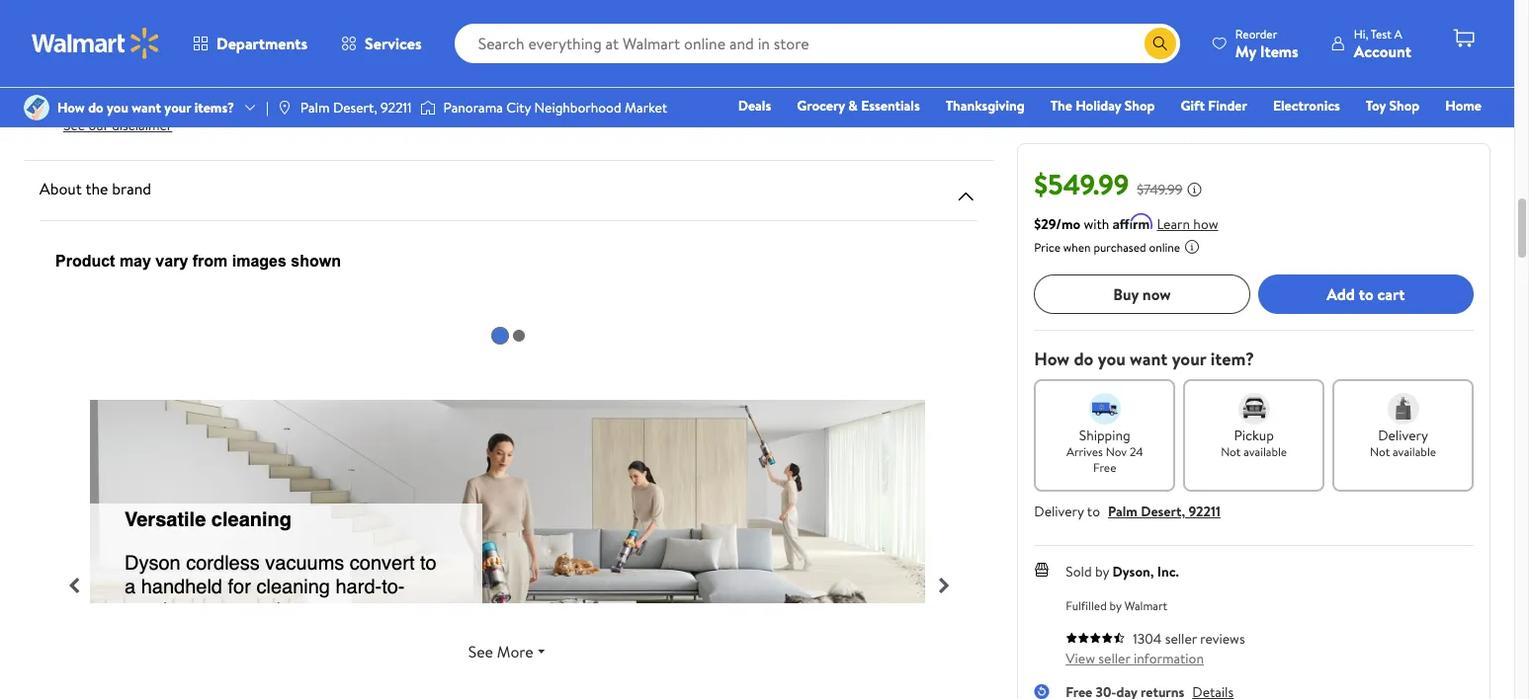 Task type: vqa. For each thing, say whether or not it's contained in the screenshot.
top want
yes



Task type: describe. For each thing, give the bounding box(es) containing it.
one debit link
[[1321, 123, 1406, 144]]

mode
[[173, 7, 207, 27]]

we
[[775, 94, 792, 114]]

shipping arrives nov 24 free
[[1067, 426, 1143, 476]]

information.
[[292, 94, 367, 114]]

whole-
[[63, 59, 107, 79]]

one
[[1330, 124, 1360, 143]]

by for fulfilled
[[1110, 598, 1122, 615]]

1 horizontal spatial desert,
[[1141, 502, 1185, 522]]

seller for 1304
[[1165, 630, 1197, 649]]

a
[[1395, 25, 1402, 42]]

 image for panorama
[[420, 98, 436, 118]]

your for item?
[[1172, 347, 1206, 372]]

grocery
[[797, 96, 845, 116]]

add to cart button
[[1258, 275, 1474, 314]]

available for pickup
[[1244, 444, 1287, 461]]

1 vertical spatial palm
[[1108, 502, 1138, 522]]

cart
[[1377, 284, 1405, 305]]

hi,
[[1354, 25, 1368, 42]]

panorama
[[443, 98, 503, 118]]

about the brand image
[[954, 184, 978, 208]]

finder
[[1208, 96, 1247, 116]]

real
[[199, 25, 221, 44]]

nov
[[1106, 444, 1127, 461]]

2 shop from the left
[[1389, 96, 1420, 116]]

here,
[[716, 94, 747, 114]]

hepa
[[160, 59, 195, 79]]

the holiday shop
[[1051, 96, 1155, 116]]

fashion link
[[1174, 123, 1237, 144]]

do for how do you want your items?
[[88, 98, 104, 118]]

price
[[1034, 239, 1061, 256]]

home
[[1446, 96, 1482, 116]]

0 horizontal spatial the
[[85, 177, 108, 199]]

learn
[[1157, 215, 1190, 234]]

delivery not available
[[1370, 426, 1436, 461]]

24
[[1130, 444, 1143, 461]]

to for delivery to palm desert, 92211
[[1087, 502, 1100, 522]]

for
[[211, 7, 228, 27]]

want for item?
[[1130, 347, 1168, 372]]

1304
[[1133, 630, 1162, 649]]

learn how
[[1157, 215, 1218, 234]]

disclaimer
[[112, 115, 172, 135]]

thanksgiving link
[[937, 95, 1034, 117]]

market
[[625, 98, 667, 118]]

1 shop from the left
[[1125, 96, 1155, 116]]

gift finder
[[1181, 96, 1247, 116]]

what
[[636, 94, 664, 114]]

learn more about strikethrough prices image
[[1187, 182, 1203, 198]]

brand
[[112, 177, 151, 199]]

search icon image
[[1152, 36, 1168, 51]]

about the brand
[[40, 177, 151, 199]]

your for items?
[[164, 98, 191, 118]]

in
[[185, 25, 195, 44]]

others
[[545, 94, 584, 114]]

accurate
[[185, 94, 237, 114]]

holiday
[[1076, 96, 1121, 116]]

deals
[[738, 96, 771, 116]]

our
[[88, 115, 109, 135]]

durable
[[106, 42, 151, 62]]

add
[[1327, 284, 1355, 305]]

gift finder link
[[1172, 95, 1256, 117]]

more
[[497, 641, 534, 663]]

reports
[[137, 25, 181, 44]]

toy shop
[[1366, 96, 1420, 116]]

0 horizontal spatial desert,
[[333, 98, 377, 118]]

intelligently
[[63, 25, 134, 44]]

provide
[[587, 94, 632, 114]]

test
[[1371, 25, 1392, 42]]

delivery for to
[[1034, 502, 1084, 522]]

account
[[1354, 40, 1412, 62]]

|
[[266, 98, 269, 118]]

task
[[287, 7, 311, 27]]

my
[[1236, 40, 1256, 62]]

want for items?
[[132, 98, 161, 118]]

panorama city neighborhood market
[[443, 98, 667, 118]]

$29/mo with
[[1034, 215, 1110, 234]]

do for how do you want your item?
[[1074, 347, 1094, 372]]

items?
[[194, 98, 234, 118]]

aim
[[85, 94, 107, 114]]

buy now button
[[1034, 275, 1250, 314]]

registry
[[1254, 124, 1305, 143]]

sold
[[1066, 562, 1092, 582]]

now
[[1143, 284, 1171, 305]]

pickup
[[1234, 426, 1274, 446]]

with
[[1084, 215, 1110, 234]]

have
[[795, 94, 823, 114]]

tough,
[[63, 42, 103, 62]]

arrives
[[1067, 444, 1103, 461]]

time
[[224, 25, 251, 44]]

available for delivery
[[1393, 444, 1436, 461]]

when
[[1064, 239, 1091, 256]]

cart contains 0 items total amount $0.00 image
[[1452, 27, 1476, 50]]

2 right from the left
[[255, 7, 283, 27]]

grocery & essentials link
[[788, 95, 929, 117]]

fashion
[[1183, 124, 1228, 143]]

dyson,
[[1113, 562, 1154, 582]]

shipping
[[1079, 426, 1131, 446]]

filtration
[[198, 59, 251, 79]]



Task type: locate. For each thing, give the bounding box(es) containing it.
available down "intent image for pickup"
[[1244, 444, 1287, 461]]

0 vertical spatial do
[[88, 98, 104, 118]]

how up arrives
[[1034, 347, 1070, 372]]

by for sold
[[1095, 562, 1109, 582]]

1 horizontal spatial see
[[468, 641, 493, 663]]

by right fulfilled
[[1110, 598, 1122, 615]]

view seller information link
[[1066, 649, 1204, 669]]

your right show
[[164, 98, 191, 118]]

to for add to cart
[[1359, 284, 1374, 305]]

0 horizontal spatial not
[[1221, 444, 1241, 461]]

want
[[132, 98, 161, 118], [1130, 347, 1168, 372]]

1 horizontal spatial the
[[231, 7, 251, 27]]

machine
[[107, 59, 157, 79]]

1 horizontal spatial how
[[1034, 347, 1070, 372]]

home fashion
[[1183, 96, 1482, 143]]

2 vertical spatial to
[[1087, 502, 1100, 522]]

the holiday shop link
[[1042, 95, 1164, 117]]

right
[[88, 7, 117, 27], [255, 7, 283, 27]]

available inside pickup not available
[[1244, 444, 1287, 461]]

electronics
[[1273, 96, 1340, 116]]

not for delivery
[[1370, 444, 1390, 461]]

1304 seller reviews
[[1133, 630, 1245, 649]]

 image for palm
[[277, 100, 292, 116]]

2 horizontal spatial to
[[1359, 284, 1374, 305]]

shop
[[1125, 96, 1155, 116], [1389, 96, 1420, 116]]

 image
[[24, 95, 49, 121]]

1 horizontal spatial and
[[750, 94, 772, 114]]

0 vertical spatial to
[[110, 94, 123, 114]]

 image left panorama
[[420, 98, 436, 118]]

0 vertical spatial your
[[164, 98, 191, 118]]

2 not from the left
[[1370, 444, 1390, 461]]

about
[[40, 177, 82, 199]]

debit
[[1363, 124, 1397, 143]]

1 horizontal spatial palm
[[1108, 502, 1138, 522]]

0 vertical spatial the
[[231, 7, 251, 27]]

Walmart Site-Wide search field
[[454, 24, 1180, 63]]

2 and from the left
[[750, 94, 772, 114]]

palm desert, 92211 button
[[1108, 502, 1221, 522]]

intent image for delivery image
[[1387, 393, 1419, 425]]

seller for view
[[1099, 649, 1130, 669]]

we aim to show you accurate product information. manufacturers, suppliers and others provide what you see here, and we have not verified it. see our disclaimer
[[63, 94, 910, 135]]

pickup not available
[[1221, 426, 1287, 461]]

0 horizontal spatial the
[[63, 7, 85, 27]]

it.
[[899, 94, 910, 114]]

how left aim at the top
[[57, 98, 85, 118]]

0 vertical spatial desert,
[[333, 98, 377, 118]]

available inside delivery not available
[[1393, 444, 1436, 461]]

walmart
[[1125, 598, 1168, 615]]

view seller information
[[1066, 649, 1204, 669]]

1 horizontal spatial want
[[1130, 347, 1168, 372]]

 image right the |
[[277, 100, 292, 116]]

the inside the right cleaning mode for the right task intelligently reports in real time tough, durable materials whole-machine hepa filtration
[[63, 7, 85, 27]]

you
[[160, 94, 182, 114], [668, 94, 690, 114], [107, 98, 128, 118], [1098, 347, 1126, 372]]

$749.99
[[1137, 180, 1183, 200]]

reorder my items
[[1236, 25, 1299, 62]]

1 vertical spatial the
[[85, 177, 108, 199]]

the right for
[[231, 7, 251, 27]]

0 horizontal spatial delivery
[[1034, 502, 1084, 522]]

delivery
[[1378, 426, 1428, 446], [1034, 502, 1084, 522]]

1 vertical spatial to
[[1359, 284, 1374, 305]]

4.4348 stars out of 5, based on 1304 seller reviews element
[[1066, 633, 1125, 645]]

do up the intent image for shipping
[[1074, 347, 1094, 372]]

how for how do you want your item?
[[1034, 347, 1070, 372]]

delivery inside delivery not available
[[1378, 426, 1428, 446]]

1 vertical spatial by
[[1110, 598, 1122, 615]]

0 vertical spatial see
[[63, 115, 85, 135]]

Search search field
[[454, 24, 1180, 63]]

walmart+
[[1423, 124, 1482, 143]]

the inside the right cleaning mode for the right task intelligently reports in real time tough, durable materials whole-machine hepa filtration
[[231, 7, 251, 27]]

the
[[63, 7, 85, 27], [1051, 96, 1072, 116]]

see inside we aim to show you accurate product information. manufacturers, suppliers and others provide what you see here, and we have not verified it. see our disclaimer
[[63, 115, 85, 135]]

delivery up sold on the right bottom of page
[[1034, 502, 1084, 522]]

the left "brand"
[[85, 177, 108, 199]]

desert, down services 'popup button'
[[333, 98, 377, 118]]

not for pickup
[[1221, 444, 1241, 461]]

1 vertical spatial do
[[1074, 347, 1094, 372]]

by right sold on the right bottom of page
[[1095, 562, 1109, 582]]

and left we
[[750, 94, 772, 114]]

1 available from the left
[[1244, 444, 1287, 461]]

see left more
[[468, 641, 493, 663]]

to inside we aim to show you accurate product information. manufacturers, suppliers and others provide what you see here, and we have not verified it. see our disclaimer
[[110, 94, 123, 114]]

not down "intent image for pickup"
[[1221, 444, 1241, 461]]

the up walmart 'image'
[[63, 7, 85, 27]]

how
[[57, 98, 85, 118], [1034, 347, 1070, 372]]

suppliers
[[464, 94, 517, 114]]

how do you want your item?
[[1034, 347, 1254, 372]]

affirm image
[[1113, 214, 1153, 229]]

0 horizontal spatial do
[[88, 98, 104, 118]]

price when purchased online
[[1034, 239, 1180, 256]]

1 vertical spatial see
[[468, 641, 493, 663]]

0 horizontal spatial shop
[[1125, 96, 1155, 116]]

1 horizontal spatial available
[[1393, 444, 1436, 461]]

to
[[110, 94, 123, 114], [1359, 284, 1374, 305], [1087, 502, 1100, 522]]

services button
[[324, 20, 439, 67]]

available down intent image for delivery
[[1393, 444, 1436, 461]]

1 vertical spatial want
[[1130, 347, 1168, 372]]

0 horizontal spatial and
[[520, 94, 542, 114]]

fulfilled by walmart
[[1066, 598, 1168, 615]]

0 horizontal spatial available
[[1244, 444, 1287, 461]]

1 horizontal spatial your
[[1172, 347, 1206, 372]]

do
[[88, 98, 104, 118], [1074, 347, 1094, 372]]

0 horizontal spatial  image
[[277, 100, 292, 116]]

&
[[849, 96, 858, 116]]

neighborhood
[[534, 98, 621, 118]]

fulfilled
[[1066, 598, 1107, 615]]

legal information image
[[1184, 239, 1200, 255]]

1 not from the left
[[1221, 444, 1241, 461]]

1 vertical spatial 92211
[[1189, 502, 1221, 522]]

by
[[1095, 562, 1109, 582], [1110, 598, 1122, 615]]

1 horizontal spatial to
[[1087, 502, 1100, 522]]

0 vertical spatial delivery
[[1378, 426, 1428, 446]]

not inside delivery not available
[[1370, 444, 1390, 461]]

intent image for pickup image
[[1238, 393, 1270, 425]]

learn how button
[[1157, 215, 1218, 235]]

how for how do you want your items?
[[57, 98, 85, 118]]

1 horizontal spatial 92211
[[1189, 502, 1221, 522]]

want down 'machine'
[[132, 98, 161, 118]]

seller right 1304
[[1165, 630, 1197, 649]]

see
[[63, 115, 85, 135], [468, 641, 493, 663]]

city
[[506, 98, 531, 118]]

0 horizontal spatial 92211
[[381, 98, 412, 118]]

1 and from the left
[[520, 94, 542, 114]]

buy now
[[1113, 284, 1171, 305]]

not inside pickup not available
[[1221, 444, 1241, 461]]

thanksgiving
[[946, 96, 1025, 116]]

information
[[1134, 649, 1204, 669]]

see inside see more button
[[468, 641, 493, 663]]

desert, up inc.
[[1141, 502, 1185, 522]]

delivery for not
[[1378, 426, 1428, 446]]

to right aim at the top
[[110, 94, 123, 114]]

to down 'free'
[[1087, 502, 1100, 522]]

want down "buy now" button at the right of the page
[[1130, 347, 1168, 372]]

not
[[1221, 444, 1241, 461], [1370, 444, 1390, 461]]

see more button
[[40, 632, 978, 672]]

the left "holiday"
[[1051, 96, 1072, 116]]

palm
[[300, 98, 330, 118], [1108, 502, 1138, 522]]

hi, test a account
[[1354, 25, 1412, 62]]

right up the departments
[[255, 7, 283, 27]]

walmart image
[[32, 28, 160, 59]]

0 horizontal spatial palm
[[300, 98, 330, 118]]

0 vertical spatial the
[[63, 7, 85, 27]]

palm right the |
[[300, 98, 330, 118]]

0 horizontal spatial your
[[164, 98, 191, 118]]

1 vertical spatial your
[[1172, 347, 1206, 372]]

0 horizontal spatial to
[[110, 94, 123, 114]]

the inside the holiday shop link
[[1051, 96, 1072, 116]]

1 horizontal spatial do
[[1074, 347, 1094, 372]]

intent image for shipping image
[[1089, 393, 1121, 425]]

1 vertical spatial desert,
[[1141, 502, 1185, 522]]

free
[[1093, 460, 1117, 476]]

2 available from the left
[[1393, 444, 1436, 461]]

shop right "holiday"
[[1125, 96, 1155, 116]]

toy
[[1366, 96, 1386, 116]]

online
[[1149, 239, 1180, 256]]

1 horizontal spatial right
[[255, 7, 283, 27]]

seller down "4.4348 stars out of 5, based on 1304 seller reviews" element
[[1099, 649, 1130, 669]]

1 horizontal spatial delivery
[[1378, 426, 1428, 446]]

0 horizontal spatial see
[[63, 115, 85, 135]]

0 vertical spatial want
[[132, 98, 161, 118]]

1 horizontal spatial not
[[1370, 444, 1390, 461]]

0 vertical spatial palm
[[300, 98, 330, 118]]

not down intent image for delivery
[[1370, 444, 1390, 461]]

how
[[1194, 215, 1218, 234]]

 image
[[420, 98, 436, 118], [277, 100, 292, 116]]

0 horizontal spatial seller
[[1099, 649, 1130, 669]]

departments
[[216, 33, 308, 54]]

delivery down intent image for delivery
[[1378, 426, 1428, 446]]

see down the "we" in the top of the page
[[63, 115, 85, 135]]

1 right from the left
[[88, 7, 117, 27]]

1 vertical spatial delivery
[[1034, 502, 1084, 522]]

0 vertical spatial how
[[57, 98, 85, 118]]

1 horizontal spatial  image
[[420, 98, 436, 118]]

0 horizontal spatial right
[[88, 7, 117, 27]]

not
[[826, 94, 847, 114]]

buy
[[1113, 284, 1139, 305]]

to inside button
[[1359, 284, 1374, 305]]

gift
[[1181, 96, 1205, 116]]

one debit
[[1330, 124, 1397, 143]]

and left others
[[520, 94, 542, 114]]

seller
[[1165, 630, 1197, 649], [1099, 649, 1130, 669]]

to left cart
[[1359, 284, 1374, 305]]

the for the holiday shop
[[1051, 96, 1072, 116]]

1 vertical spatial how
[[1034, 347, 1070, 372]]

1 horizontal spatial shop
[[1389, 96, 1420, 116]]

do right the "we" in the top of the page
[[88, 98, 104, 118]]

sold by dyson, inc.
[[1066, 562, 1179, 582]]

$549.99
[[1034, 165, 1129, 204]]

1 vertical spatial the
[[1051, 96, 1072, 116]]

1 horizontal spatial the
[[1051, 96, 1072, 116]]

purchased
[[1094, 239, 1146, 256]]

essentials
[[861, 96, 920, 116]]

0 vertical spatial by
[[1095, 562, 1109, 582]]

0 horizontal spatial want
[[132, 98, 161, 118]]

services
[[365, 33, 422, 54]]

right up walmart 'image'
[[88, 7, 117, 27]]

palm down 'free'
[[1108, 502, 1138, 522]]

1 horizontal spatial seller
[[1165, 630, 1197, 649]]

0 horizontal spatial how
[[57, 98, 85, 118]]

manufacturers,
[[370, 94, 461, 114]]

shop right the toy
[[1389, 96, 1420, 116]]

0 vertical spatial 92211
[[381, 98, 412, 118]]

the for the right cleaning mode for the right task intelligently reports in real time tough, durable materials whole-machine hepa filtration
[[63, 7, 85, 27]]

your left item?
[[1172, 347, 1206, 372]]



